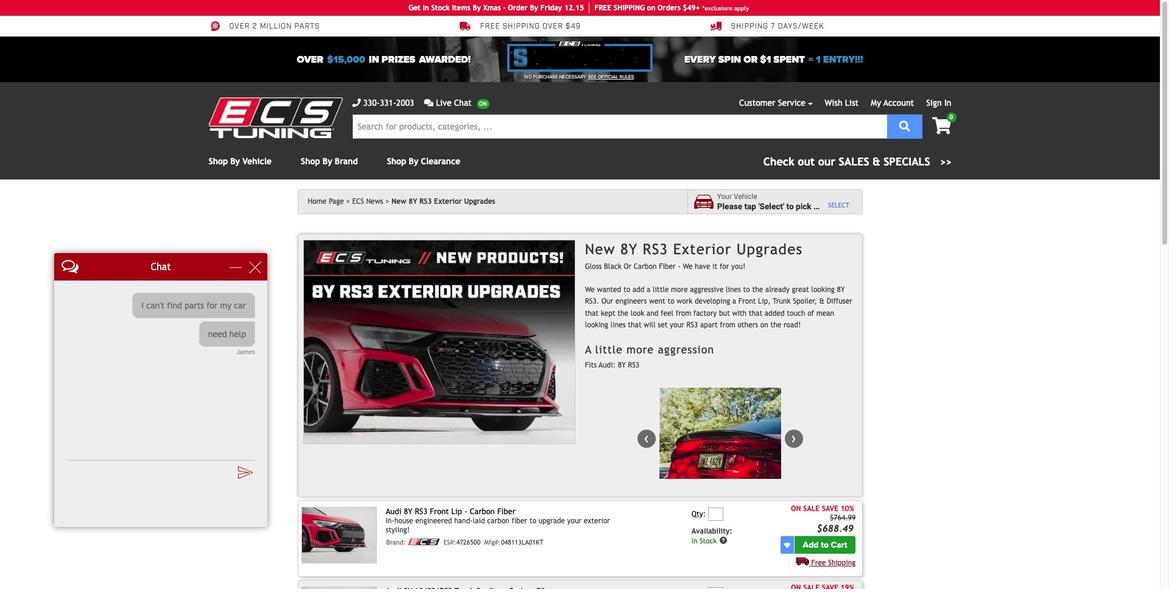 Task type: describe. For each thing, give the bounding box(es) containing it.
on inside we wanted to add a little more aggressive lines to the already great looking 8y rs3. our engineers went to work developing a front lip, trunk spoiler, & diffuser that kept the look and feel from factory but with that added touch of mean looking lines that will set your rs3 apart from others on the road!
[[761, 321, 769, 329]]

your vehicle please tap 'select' to pick a vehicle
[[717, 193, 847, 211]]

in-
[[386, 517, 395, 526]]

0 vertical spatial lines
[[726, 286, 741, 294]]

wish list
[[825, 98, 859, 108]]

black
[[604, 262, 622, 271]]

see
[[589, 74, 597, 80]]

please
[[717, 201, 743, 211]]

free
[[595, 4, 612, 12]]

0 vertical spatial fiber
[[659, 262, 676, 271]]

to up feel
[[668, 297, 675, 306]]

days/week
[[778, 22, 825, 31]]

question sign image
[[719, 537, 728, 545]]

it
[[713, 262, 718, 271]]

over $15,000 in prizes
[[297, 53, 416, 65]]

fits
[[585, 361, 597, 370]]

0 horizontal spatial on
[[647, 4, 656, 12]]

spin
[[719, 53, 741, 65]]

apply
[[735, 5, 749, 11]]

1 vertical spatial new
[[585, 241, 616, 258]]

shop by clearance link
[[387, 157, 461, 166]]

live chat
[[436, 98, 472, 108]]

›
[[792, 430, 797, 446]]

carbon
[[487, 517, 510, 526]]

2
[[253, 22, 258, 31]]

8y inside audi 8y rs3 front lip - carbon fiber in-house engineered hand-laid carbon fiber to upgrade your exterior styling!
[[404, 507, 413, 516]]

factory
[[694, 309, 717, 318]]

by for shop by clearance
[[409, 157, 419, 166]]

8y inside a little more aggression fits audi: 8y rs3
[[618, 361, 626, 370]]

orders
[[658, 4, 681, 12]]

engineers
[[616, 297, 647, 306]]

your inside audi 8y rs3 front lip - carbon fiber in-house engineered hand-laid carbon fiber to upgrade your exterior styling!
[[567, 517, 582, 526]]

audi:
[[599, 361, 616, 370]]

a inside your vehicle please tap 'select' to pick a vehicle
[[814, 201, 818, 211]]

free shipping
[[812, 559, 856, 568]]

free shipping over $49 link
[[460, 21, 581, 32]]

aggression
[[658, 344, 715, 356]]

fiber
[[512, 517, 528, 526]]

ecs news
[[352, 197, 383, 206]]

rs3 up gloss black or carbon fiber - we have it for you!
[[643, 241, 668, 258]]

carbon inside audi 8y rs3 front lip - carbon fiber in-house engineered hand-laid carbon fiber to upgrade your exterior styling!
[[470, 507, 495, 516]]

1 horizontal spatial the
[[753, 286, 763, 294]]

ecs tuning 'spin to win' contest logo image
[[508, 41, 653, 72]]

vehicle
[[820, 201, 847, 211]]

ship
[[614, 4, 629, 12]]

little inside we wanted to add a little more aggressive lines to the already great looking 8y rs3. our engineers went to work developing a front lip, trunk spoiler, & diffuser that kept the look and feel from factory but with that added touch of mean looking lines that will set your rs3 apart from others on the road!
[[653, 286, 669, 294]]

shipping 7 days/week
[[731, 22, 825, 31]]

get in stock items by xmas - order by friday 12.15
[[409, 4, 584, 12]]

or
[[744, 53, 758, 65]]

customer service button
[[740, 97, 813, 110]]

rs3 down shop by clearance
[[420, 197, 432, 206]]

feel
[[661, 309, 674, 318]]

shop by vehicle link
[[209, 157, 272, 166]]

add to wish list image
[[785, 543, 791, 549]]

get
[[409, 4, 421, 12]]

purchase
[[533, 74, 558, 80]]

Search text field
[[352, 115, 887, 139]]

brand
[[335, 157, 358, 166]]

1 vertical spatial exterior
[[674, 241, 732, 258]]

shop for shop by clearance
[[387, 157, 406, 166]]

es#: 4726500 mfg#: 048113la01kt
[[444, 539, 544, 546]]

8y inside we wanted to add a little more aggressive lines to the already great looking 8y rs3. our engineers went to work developing a front lip, trunk spoiler, & diffuser that kept the look and feel from factory but with that added touch of mean looking lines that will set your rs3 apart from others on the road!
[[837, 286, 845, 294]]

‹ link
[[638, 430, 656, 448]]

- for have
[[678, 262, 681, 271]]

0 horizontal spatial that
[[585, 309, 599, 318]]

1 vertical spatial looking
[[585, 321, 609, 329]]

2 vertical spatial the
[[771, 321, 782, 329]]

home page
[[308, 197, 344, 206]]

audi 8y rs3 front lip - carbon fiber in-house engineered hand-laid carbon fiber to upgrade your exterior styling!
[[386, 507, 610, 535]]

fiber inside audi 8y rs3 front lip - carbon fiber in-house engineered hand-laid carbon fiber to upgrade your exterior styling!
[[497, 507, 516, 516]]

stock for get
[[431, 4, 450, 12]]

1 vertical spatial upgrades
[[737, 241, 803, 258]]

1 vertical spatial a
[[647, 286, 651, 294]]

in for availability:
[[692, 537, 698, 546]]

in for get
[[423, 4, 429, 12]]

1 horizontal spatial we
[[683, 262, 693, 271]]

0 vertical spatial &
[[873, 155, 881, 168]]

front inside we wanted to add a little more aggressive lines to the already great looking 8y rs3. our engineers went to work developing a front lip, trunk spoiler, & diffuser that kept the look and feel from factory but with that added touch of mean looking lines that will set your rs3 apart from others on the road!
[[739, 297, 756, 306]]

330-331-2003
[[363, 98, 414, 108]]

your
[[717, 193, 732, 201]]

entry!!!
[[823, 53, 863, 65]]

*exclusions
[[703, 5, 733, 11]]

1 horizontal spatial new 8y rs3 exterior upgrades
[[585, 241, 803, 258]]

sales & specials
[[839, 155, 931, 168]]

0 horizontal spatial upgrades
[[464, 197, 496, 206]]

over for over $15,000 in prizes
[[297, 53, 324, 65]]

a little more aggression fits audi: 8y rs3
[[585, 344, 715, 370]]

0 vertical spatial looking
[[812, 286, 835, 294]]

went
[[649, 297, 666, 306]]

over
[[543, 22, 564, 31]]

but
[[719, 309, 730, 318]]

tap
[[745, 201, 757, 211]]

by right order
[[530, 4, 538, 12]]

phone image
[[352, 99, 361, 107]]

0 horizontal spatial vehicle
[[243, 157, 272, 166]]

8y up or
[[621, 241, 638, 258]]

1
[[816, 53, 821, 65]]

1 horizontal spatial from
[[720, 321, 736, 329]]

4726500
[[457, 539, 481, 546]]

our
[[602, 297, 613, 306]]

audi 8y rs3 front lip - carbon fiber link
[[386, 507, 516, 516]]

free shipping image
[[795, 557, 809, 566]]

ecs - corporate logo image
[[408, 539, 440, 546]]

others
[[738, 321, 759, 329]]

1 vertical spatial the
[[618, 309, 629, 318]]

over for over 2 million parts
[[229, 22, 250, 31]]

clearance
[[421, 157, 461, 166]]

1 horizontal spatial shipping
[[829, 559, 856, 568]]

every
[[685, 53, 716, 65]]

add
[[633, 286, 645, 294]]

in
[[369, 53, 379, 65]]

free shipping over $49
[[480, 22, 581, 31]]

$764.99
[[830, 514, 856, 522]]

'select'
[[759, 201, 785, 211]]

home page link
[[308, 197, 350, 206]]

spent
[[774, 53, 805, 65]]

free for free shipping over $49
[[480, 22, 500, 31]]

little inside a little more aggression fits audi: 8y rs3
[[595, 344, 623, 356]]

7
[[771, 22, 776, 31]]

lip
[[451, 507, 462, 516]]

to inside "button"
[[821, 540, 829, 551]]

in for sign
[[945, 98, 952, 108]]

see official rules link
[[589, 74, 634, 81]]

trunk
[[773, 297, 791, 306]]

es#4726500 - 048113la01kt - audi 8y rs3 front lip - carbon fiber - in-house engineered hand-laid carbon fiber to upgrade your exterior styling! - ecs - audi image
[[302, 507, 377, 564]]

items
[[452, 4, 471, 12]]

official
[[598, 74, 619, 80]]

add to cart button
[[795, 537, 856, 554]]

ecs tuning image
[[209, 97, 343, 138]]

aggressive
[[690, 286, 724, 294]]

list
[[845, 98, 859, 108]]

more inside we wanted to add a little more aggressive lines to the already great looking 8y rs3. our engineers went to work developing a front lip, trunk spoiler, & diffuser that kept the look and feel from factory but with that added touch of mean looking lines that will set your rs3 apart from others on the road!
[[671, 286, 688, 294]]

on
[[791, 505, 801, 513]]

over 2 million parts
[[229, 22, 320, 31]]

engineered
[[416, 517, 452, 526]]



Task type: vqa. For each thing, say whether or not it's contained in the screenshot.
Your
yes



Task type: locate. For each thing, give the bounding box(es) containing it.
new up gloss
[[585, 241, 616, 258]]

little up audi:
[[595, 344, 623, 356]]

news
[[366, 197, 383, 206]]

we inside we wanted to add a little more aggressive lines to the already great looking 8y rs3. our engineers went to work developing a front lip, trunk spoiler, & diffuser that kept the look and feel from factory but with that added touch of mean looking lines that will set your rs3 apart from others on the road!
[[585, 286, 595, 294]]

no
[[525, 74, 532, 80]]

1 vertical spatial more
[[627, 344, 654, 356]]

road!
[[784, 321, 801, 329]]

1 horizontal spatial on
[[761, 321, 769, 329]]

by down ecs tuning image at the left of page
[[230, 157, 240, 166]]

live chat link
[[424, 97, 490, 110]]

0
[[950, 114, 954, 121]]

rules
[[620, 74, 634, 80]]

0 vertical spatial -
[[503, 4, 506, 12]]

in inside availability: in stock
[[692, 537, 698, 546]]

- right xmas
[[503, 4, 506, 12]]

1 shop from the left
[[209, 157, 228, 166]]

2 shop from the left
[[301, 157, 320, 166]]

new right news
[[392, 197, 406, 206]]

- left "have"
[[678, 262, 681, 271]]

lines
[[726, 286, 741, 294], [611, 321, 626, 329]]

exterior down clearance
[[434, 197, 462, 206]]

1 horizontal spatial little
[[653, 286, 669, 294]]

0 horizontal spatial in
[[423, 4, 429, 12]]

- right lip
[[465, 507, 468, 516]]

0 vertical spatial the
[[753, 286, 763, 294]]

your right set
[[670, 321, 684, 329]]

lines down you!
[[726, 286, 741, 294]]

vehicle
[[243, 157, 272, 166], [734, 193, 758, 201]]

sales
[[839, 155, 870, 168]]

customer service
[[740, 98, 806, 108]]

your left exterior
[[567, 517, 582, 526]]

es#:
[[444, 539, 456, 546]]

friday
[[541, 4, 562, 12]]

from down but
[[720, 321, 736, 329]]

0 vertical spatial vehicle
[[243, 157, 272, 166]]

1 horizontal spatial new
[[585, 241, 616, 258]]

0 link
[[923, 113, 957, 136]]

front
[[739, 297, 756, 306], [430, 507, 449, 516]]

shop by clearance
[[387, 157, 461, 166]]

front inside audi 8y rs3 front lip - carbon fiber in-house engineered hand-laid carbon fiber to upgrade your exterior styling!
[[430, 507, 449, 516]]

0 vertical spatial carbon
[[634, 262, 657, 271]]

shipping
[[503, 22, 540, 31]]

0 horizontal spatial little
[[595, 344, 623, 356]]

house
[[395, 517, 413, 526]]

over down parts
[[297, 53, 324, 65]]

$49
[[566, 22, 581, 31]]

from
[[676, 309, 692, 318], [720, 321, 736, 329]]

exterior
[[584, 517, 610, 526]]

looking down kept at the right bottom of the page
[[585, 321, 609, 329]]

rs3 inside a little more aggression fits audi: 8y rs3
[[628, 361, 640, 370]]

work
[[677, 297, 693, 306]]

1 horizontal spatial over
[[297, 53, 324, 65]]

save
[[822, 505, 839, 513]]

vehicle down ecs tuning image at the left of page
[[243, 157, 272, 166]]

0 vertical spatial free
[[480, 22, 500, 31]]

1 horizontal spatial shop
[[301, 157, 320, 166]]

shop for shop by vehicle
[[209, 157, 228, 166]]

0 horizontal spatial looking
[[585, 321, 609, 329]]

0 vertical spatial stock
[[431, 4, 450, 12]]

1 vertical spatial shipping
[[829, 559, 856, 568]]

laid
[[473, 517, 485, 526]]

› link
[[785, 430, 803, 448]]

0 horizontal spatial stock
[[431, 4, 450, 12]]

the up lip,
[[753, 286, 763, 294]]

0 vertical spatial little
[[653, 286, 669, 294]]

in right sign
[[945, 98, 952, 108]]

3 shop from the left
[[387, 157, 406, 166]]

shipping down "apply"
[[731, 22, 769, 31]]

shop by vehicle
[[209, 157, 272, 166]]

the
[[753, 286, 763, 294], [618, 309, 629, 318], [771, 321, 782, 329]]

$688.49
[[817, 523, 854, 534]]

to right fiber at the left bottom
[[530, 517, 537, 526]]

0 vertical spatial your
[[670, 321, 684, 329]]

to right add
[[821, 540, 829, 551]]

2 vertical spatial a
[[733, 297, 737, 306]]

from down work
[[676, 309, 692, 318]]

& up mean
[[820, 297, 825, 306]]

free down xmas
[[480, 22, 500, 31]]

on right ping
[[647, 4, 656, 12]]

that down rs3.
[[585, 309, 599, 318]]

0 vertical spatial a
[[814, 201, 818, 211]]

stock left items
[[431, 4, 450, 12]]

1 vertical spatial -
[[678, 262, 681, 271]]

carbon right or
[[634, 262, 657, 271]]

0 vertical spatial exterior
[[434, 197, 462, 206]]

2 horizontal spatial shop
[[387, 157, 406, 166]]

mfg#:
[[484, 539, 501, 546]]

shop for shop by brand
[[301, 157, 320, 166]]

stock for availability:
[[700, 537, 717, 546]]

0 horizontal spatial fiber
[[497, 507, 516, 516]]

we left "have"
[[683, 262, 693, 271]]

more
[[671, 286, 688, 294], [627, 344, 654, 356]]

million
[[260, 22, 292, 31]]

great
[[792, 286, 809, 294]]

1 horizontal spatial stock
[[700, 537, 717, 546]]

0 horizontal spatial front
[[430, 507, 449, 516]]

by left brand
[[323, 157, 332, 166]]

0 horizontal spatial a
[[647, 286, 651, 294]]

0 vertical spatial on
[[647, 4, 656, 12]]

lines down kept at the right bottom of the page
[[611, 321, 626, 329]]

in down availability:
[[692, 537, 698, 546]]

0 horizontal spatial -
[[465, 507, 468, 516]]

rs3 left "apart"
[[687, 321, 698, 329]]

0 vertical spatial new 8y rs3 exterior upgrades
[[392, 197, 496, 206]]

we wanted to add a little more aggressive lines to the already great looking 8y rs3. our engineers went to work developing a front lip, trunk spoiler, & diffuser that kept the look and feel from factory but with that added touch of mean looking lines that will set your rs3 apart from others on the road!
[[585, 286, 853, 329]]

- for fiber
[[465, 507, 468, 516]]

cart
[[831, 540, 848, 551]]

1 horizontal spatial free
[[812, 559, 826, 568]]

1 horizontal spatial in
[[692, 537, 698, 546]]

8y up house
[[404, 507, 413, 516]]

diffuser
[[827, 297, 853, 306]]

shop by brand link
[[301, 157, 358, 166]]

free for free shipping
[[812, 559, 826, 568]]

2 vertical spatial in
[[692, 537, 698, 546]]

necessary.
[[559, 74, 587, 80]]

on down added
[[761, 321, 769, 329]]

0 vertical spatial upgrades
[[464, 197, 496, 206]]

1 vertical spatial little
[[595, 344, 623, 356]]

your inside we wanted to add a little more aggressive lines to the already great looking 8y rs3. our engineers went to work developing a front lip, trunk spoiler, & diffuser that kept the look and feel from factory but with that added touch of mean looking lines that will set your rs3 apart from others on the road!
[[670, 321, 684, 329]]

1 vertical spatial carbon
[[470, 507, 495, 516]]

free right free shipping icon
[[812, 559, 826, 568]]

1 horizontal spatial &
[[873, 155, 881, 168]]

1 horizontal spatial a
[[733, 297, 737, 306]]

of
[[808, 309, 814, 318]]

& right the sales
[[873, 155, 881, 168]]

1 horizontal spatial vehicle
[[734, 193, 758, 201]]

my
[[871, 98, 882, 108]]

look
[[631, 309, 645, 318]]

add
[[803, 540, 819, 551]]

2 horizontal spatial the
[[771, 321, 782, 329]]

1 vertical spatial on
[[761, 321, 769, 329]]

8y up diffuser
[[837, 286, 845, 294]]

by left xmas
[[473, 4, 481, 12]]

0 horizontal spatial exterior
[[434, 197, 462, 206]]

1 vertical spatial fiber
[[497, 507, 516, 516]]

sales & specials link
[[764, 154, 952, 170]]

vehicle up tap
[[734, 193, 758, 201]]

apart
[[700, 321, 718, 329]]

12.15
[[564, 4, 584, 12]]

front up engineered
[[430, 507, 449, 516]]

more down will
[[627, 344, 654, 356]]

will
[[644, 321, 656, 329]]

add to cart
[[803, 540, 848, 551]]

the down engineers
[[618, 309, 629, 318]]

to left pick
[[787, 201, 794, 211]]

exterior
[[434, 197, 462, 206], [674, 241, 732, 258]]

to up with
[[744, 286, 750, 294]]

service
[[778, 98, 806, 108]]

upgrades
[[464, 197, 496, 206], [737, 241, 803, 258]]

0 horizontal spatial the
[[618, 309, 629, 318]]

kept
[[601, 309, 616, 318]]

fiber up carbon
[[497, 507, 516, 516]]

0 horizontal spatial over
[[229, 22, 250, 31]]

that
[[585, 309, 599, 318], [749, 309, 763, 318], [628, 321, 642, 329]]

1 vertical spatial lines
[[611, 321, 626, 329]]

1 horizontal spatial -
[[503, 4, 506, 12]]

rs3 up engineered
[[415, 507, 428, 516]]

2 horizontal spatial -
[[678, 262, 681, 271]]

on sale save 10% $764.99 $688.49
[[791, 505, 856, 534]]

that up 'others'
[[749, 309, 763, 318]]

audi
[[386, 507, 402, 516]]

1 horizontal spatial upgrades
[[737, 241, 803, 258]]

new 8y rs3 exterior upgrades up "have"
[[585, 241, 803, 258]]

1 vertical spatial new 8y rs3 exterior upgrades
[[585, 241, 803, 258]]

carbon up 'laid'
[[470, 507, 495, 516]]

search image
[[900, 120, 911, 131]]

None text field
[[708, 508, 723, 521], [708, 588, 723, 590], [708, 508, 723, 521], [708, 588, 723, 590]]

& inside we wanted to add a little more aggressive lines to the already great looking 8y rs3. our engineers went to work developing a front lip, trunk spoiler, & diffuser that kept the look and feel from factory but with that added touch of mean looking lines that will set your rs3 apart from others on the road!
[[820, 297, 825, 306]]

stock
[[431, 4, 450, 12], [700, 537, 717, 546]]

a
[[585, 344, 592, 356]]

spoiler,
[[793, 297, 817, 306]]

1 vertical spatial stock
[[700, 537, 717, 546]]

1 horizontal spatial your
[[670, 321, 684, 329]]

2 horizontal spatial in
[[945, 98, 952, 108]]

we
[[683, 262, 693, 271], [585, 286, 595, 294]]

- inside audi 8y rs3 front lip - carbon fiber in-house engineered hand-laid carbon fiber to upgrade your exterior styling!
[[465, 507, 468, 516]]

stock down availability:
[[700, 537, 717, 546]]

es#4643254 - 048141la01-01 - audi 8y a3/s3/rs3 trunk spoiler - carbon fiber - add some aggressive styling to your 8y a3, s3 or rs3! - ecs - audi image
[[302, 587, 377, 590]]

=
[[809, 53, 814, 65]]

shipping 7 days/week link
[[711, 21, 825, 32]]

home
[[308, 197, 327, 206]]

a right pick
[[814, 201, 818, 211]]

wanted
[[597, 286, 622, 294]]

exterior up "have"
[[674, 241, 732, 258]]

0 horizontal spatial carbon
[[470, 507, 495, 516]]

ping
[[629, 4, 645, 12]]

comments image
[[424, 99, 434, 107]]

1 horizontal spatial fiber
[[659, 262, 676, 271]]

0 vertical spatial more
[[671, 286, 688, 294]]

0 horizontal spatial your
[[567, 517, 582, 526]]

availability:
[[692, 528, 733, 536]]

touch
[[787, 309, 806, 318]]

0 vertical spatial shipping
[[731, 22, 769, 31]]

1 vertical spatial in
[[945, 98, 952, 108]]

8y right audi:
[[618, 361, 626, 370]]

front up with
[[739, 297, 756, 306]]

1 vertical spatial front
[[430, 507, 449, 516]]

0 horizontal spatial more
[[627, 344, 654, 356]]

over left 2
[[229, 22, 250, 31]]

&
[[873, 155, 881, 168], [820, 297, 825, 306]]

1 horizontal spatial looking
[[812, 286, 835, 294]]

rs3 inside we wanted to add a little more aggressive lines to the already great looking 8y rs3. our engineers went to work developing a front lip, trunk spoiler, & diffuser that kept the look and feel from factory but with that added touch of mean looking lines that will set your rs3 apart from others on the road!
[[687, 321, 698, 329]]

by for shop by brand
[[323, 157, 332, 166]]

we up rs3.
[[585, 286, 595, 294]]

a up with
[[733, 297, 737, 306]]

0 horizontal spatial from
[[676, 309, 692, 318]]

over inside 'over 2 million parts' link
[[229, 22, 250, 31]]

every spin or $1 spent = 1 entry!!!
[[685, 53, 863, 65]]

sale
[[803, 505, 820, 513]]

shipping down cart
[[829, 559, 856, 568]]

1 horizontal spatial more
[[671, 286, 688, 294]]

a right add
[[647, 286, 651, 294]]

by for shop by vehicle
[[230, 157, 240, 166]]

2 horizontal spatial that
[[749, 309, 763, 318]]

1 horizontal spatial lines
[[726, 286, 741, 294]]

that down look
[[628, 321, 642, 329]]

looking up diffuser
[[812, 286, 835, 294]]

vehicle inside your vehicle please tap 'select' to pick a vehicle
[[734, 193, 758, 201]]

0 horizontal spatial shop
[[209, 157, 228, 166]]

stock inside availability: in stock
[[700, 537, 717, 546]]

sign
[[927, 98, 942, 108]]

rs3 inside audi 8y rs3 front lip - carbon fiber in-house engineered hand-laid carbon fiber to upgrade your exterior styling!
[[415, 507, 428, 516]]

have
[[695, 262, 711, 271]]

1 horizontal spatial exterior
[[674, 241, 732, 258]]

1 horizontal spatial that
[[628, 321, 642, 329]]

0 vertical spatial over
[[229, 22, 250, 31]]

more up work
[[671, 286, 688, 294]]

xmas
[[483, 4, 501, 12]]

rs3 right audi:
[[628, 361, 640, 370]]

to inside your vehicle please tap 'select' to pick a vehicle
[[787, 201, 794, 211]]

8y right news
[[409, 197, 417, 206]]

free
[[480, 22, 500, 31], [812, 559, 826, 568]]

more inside a little more aggression fits audi: 8y rs3
[[627, 344, 654, 356]]

0 vertical spatial new
[[392, 197, 406, 206]]

1 vertical spatial vehicle
[[734, 193, 758, 201]]

by left clearance
[[409, 157, 419, 166]]

in right "get"
[[423, 4, 429, 12]]

1 vertical spatial from
[[720, 321, 736, 329]]

2 horizontal spatial a
[[814, 201, 818, 211]]

select link
[[828, 201, 850, 210]]

0 vertical spatial from
[[676, 309, 692, 318]]

ecs
[[352, 197, 364, 206]]

$1
[[760, 53, 771, 65]]

0 horizontal spatial new
[[392, 197, 406, 206]]

0 horizontal spatial we
[[585, 286, 595, 294]]

to left add
[[624, 286, 631, 294]]

hand-
[[454, 517, 473, 526]]

shopping cart image
[[933, 118, 952, 135]]

to inside audi 8y rs3 front lip - carbon fiber in-house engineered hand-laid carbon fiber to upgrade your exterior styling!
[[530, 517, 537, 526]]

1 vertical spatial we
[[585, 286, 595, 294]]

and
[[647, 309, 659, 318]]

a
[[814, 201, 818, 211], [647, 286, 651, 294], [733, 297, 737, 306]]

fiber left "have"
[[659, 262, 676, 271]]

0 horizontal spatial shipping
[[731, 22, 769, 31]]

0 horizontal spatial lines
[[611, 321, 626, 329]]

0 vertical spatial we
[[683, 262, 693, 271]]

the down added
[[771, 321, 782, 329]]

0 horizontal spatial &
[[820, 297, 825, 306]]

little up went
[[653, 286, 669, 294]]

0 horizontal spatial free
[[480, 22, 500, 31]]

new 8y rs3 exterior upgrades down clearance
[[392, 197, 496, 206]]

set
[[658, 321, 668, 329]]

0 horizontal spatial new 8y rs3 exterior upgrades
[[392, 197, 496, 206]]

prizes
[[382, 53, 416, 65]]

0 vertical spatial front
[[739, 297, 756, 306]]

1 vertical spatial over
[[297, 53, 324, 65]]

1 horizontal spatial carbon
[[634, 262, 657, 271]]

wish list link
[[825, 98, 859, 108]]



